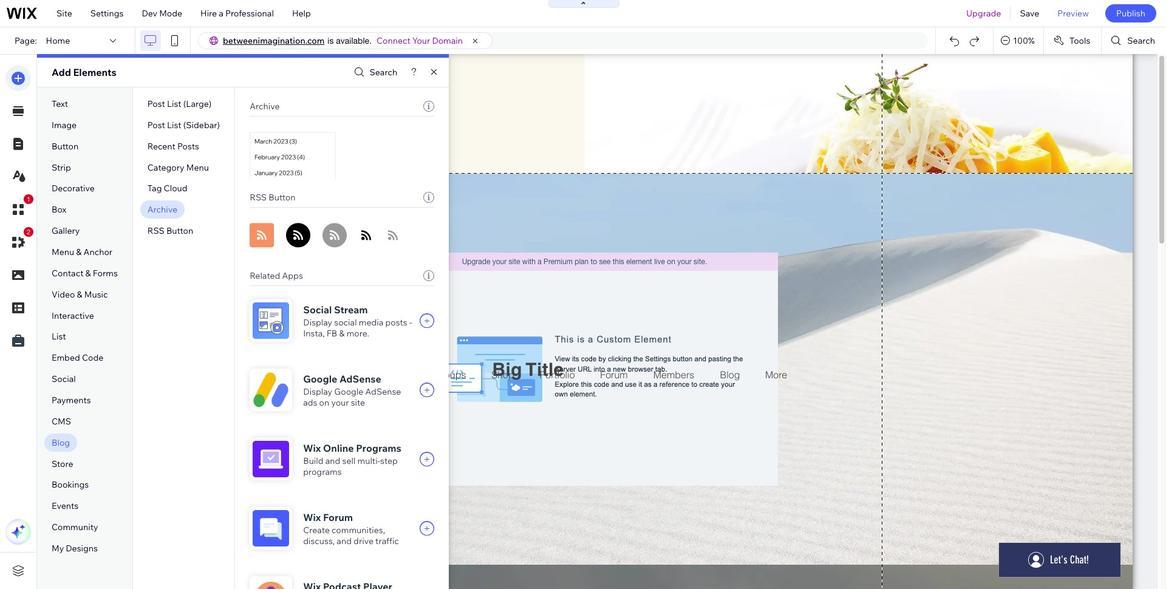 Task type: locate. For each thing, give the bounding box(es) containing it.
post for post list (sidebar)
[[147, 120, 165, 130]]

0 horizontal spatial menu
[[52, 247, 74, 258]]

0 vertical spatial list
[[167, 98, 181, 109]]

dev
[[142, 8, 157, 19]]

cms
[[52, 416, 71, 427]]

0 vertical spatial wix
[[303, 442, 321, 454]]

rss button
[[250, 192, 296, 203], [147, 225, 193, 236]]

post list (sidebar)
[[147, 120, 220, 130]]

1 vertical spatial search button
[[351, 63, 397, 81]]

site
[[56, 8, 72, 19]]

adsense right the site
[[365, 386, 401, 397]]

programs
[[303, 466, 342, 477]]

google adsense display google adsense ads on your site
[[303, 373, 401, 408]]

on
[[319, 397, 329, 408]]

a
[[219, 8, 223, 19]]

& for contact
[[85, 268, 91, 279]]

list up recent posts
[[167, 120, 181, 130]]

list up the post list (sidebar)
[[167, 98, 181, 109]]

google right on
[[334, 386, 363, 397]]

1 horizontal spatial social
[[303, 304, 332, 316]]

0 vertical spatial rss button
[[250, 192, 296, 203]]

wix inside the wix online programs build and sell multi-step programs
[[303, 442, 321, 454]]

wix up build
[[303, 442, 321, 454]]

list for (sidebar)
[[167, 120, 181, 130]]

wix up create
[[303, 511, 321, 524]]

social
[[334, 317, 357, 328]]

social up 'insta,'
[[303, 304, 332, 316]]

1 horizontal spatial search button
[[1102, 27, 1166, 54]]

menu down posts
[[186, 162, 209, 173]]

more.
[[347, 328, 369, 339]]

2
[[27, 228, 30, 236]]

dev mode
[[142, 8, 182, 19]]

2 button
[[5, 227, 33, 255]]

my designs
[[52, 543, 98, 554]]

store
[[52, 458, 73, 469]]

events
[[52, 501, 78, 512]]

is available. connect your domain
[[328, 35, 463, 46]]

social inside social stream display social media posts - insta, fb & more.
[[303, 304, 332, 316]]

2 vertical spatial list
[[52, 331, 66, 342]]

list
[[167, 98, 181, 109], [167, 120, 181, 130], [52, 331, 66, 342]]

search button down publish
[[1102, 27, 1166, 54]]

decorative
[[52, 183, 95, 194]]

1 vertical spatial rss
[[147, 225, 164, 236]]

tag
[[147, 183, 162, 194]]

image
[[52, 120, 77, 130]]

0 vertical spatial button
[[52, 141, 79, 152]]

menu down "gallery"
[[52, 247, 74, 258]]

display left the site
[[303, 386, 332, 397]]

0 vertical spatial post
[[147, 98, 165, 109]]

1 horizontal spatial menu
[[186, 162, 209, 173]]

post up the post list (sidebar)
[[147, 98, 165, 109]]

1 post from the top
[[147, 98, 165, 109]]

1 horizontal spatial button
[[166, 225, 193, 236]]

& right video
[[77, 289, 82, 300]]

0 horizontal spatial social
[[52, 374, 76, 385]]

tools
[[1069, 35, 1090, 46]]

add
[[52, 66, 71, 78]]

0 vertical spatial social
[[303, 304, 332, 316]]

& inside social stream display social media posts - insta, fb & more.
[[339, 328, 345, 339]]

0 vertical spatial display
[[303, 317, 332, 328]]

media
[[359, 317, 383, 328]]

search
[[1127, 35, 1155, 46], [370, 67, 397, 78]]

1
[[27, 196, 30, 203]]

1 horizontal spatial archive
[[250, 101, 280, 112]]

1 vertical spatial button
[[269, 192, 296, 203]]

google
[[303, 373, 337, 385], [334, 386, 363, 397]]

and down online
[[325, 456, 340, 466]]

0 horizontal spatial rss
[[147, 225, 164, 236]]

2 horizontal spatial button
[[269, 192, 296, 203]]

and left drive
[[337, 536, 352, 547]]

tools button
[[1044, 27, 1101, 54]]

1 vertical spatial social
[[52, 374, 76, 385]]

& left anchor
[[76, 247, 82, 258]]

post
[[147, 98, 165, 109], [147, 120, 165, 130]]

sell
[[342, 456, 356, 466]]

wix online programs build and sell multi-step programs
[[303, 442, 401, 477]]

archive
[[250, 101, 280, 112], [147, 204, 177, 215]]

forms
[[93, 268, 118, 279]]

1 vertical spatial and
[[337, 536, 352, 547]]

display inside social stream display social media posts - insta, fb & more.
[[303, 317, 332, 328]]

search down connect
[[370, 67, 397, 78]]

elements
[[73, 66, 116, 78]]

is
[[328, 36, 334, 46]]

posts
[[177, 141, 199, 152]]

0 vertical spatial and
[[325, 456, 340, 466]]

1 display from the top
[[303, 317, 332, 328]]

social stream display social media posts - insta, fb & more.
[[303, 304, 412, 339]]

search down publish button
[[1127, 35, 1155, 46]]

social
[[303, 304, 332, 316], [52, 374, 76, 385]]

0 horizontal spatial rss button
[[147, 225, 193, 236]]

display left 'social'
[[303, 317, 332, 328]]

and
[[325, 456, 340, 466], [337, 536, 352, 547]]

google up on
[[303, 373, 337, 385]]

0 vertical spatial search
[[1127, 35, 1155, 46]]

(sidebar)
[[183, 120, 220, 130]]

1 vertical spatial display
[[303, 386, 332, 397]]

1 vertical spatial post
[[147, 120, 165, 130]]

display for google
[[303, 386, 332, 397]]

2 display from the top
[[303, 386, 332, 397]]

wix inside wix forum create communities, discuss, and drive traffic
[[303, 511, 321, 524]]

betweenimagination.com
[[223, 35, 325, 46]]

save
[[1020, 8, 1039, 19]]

forum
[[323, 511, 353, 524]]

video & music
[[52, 289, 108, 300]]

apps
[[282, 270, 303, 281]]

2 wix from the top
[[303, 511, 321, 524]]

&
[[76, 247, 82, 258], [85, 268, 91, 279], [77, 289, 82, 300], [339, 328, 345, 339]]

post for post list (large)
[[147, 98, 165, 109]]

1 horizontal spatial rss
[[250, 192, 267, 203]]

adsense up the site
[[339, 373, 381, 385]]

0 horizontal spatial search
[[370, 67, 397, 78]]

post up 'recent'
[[147, 120, 165, 130]]

1 vertical spatial wix
[[303, 511, 321, 524]]

programs
[[356, 442, 401, 454]]

search button down connect
[[351, 63, 397, 81]]

2 vertical spatial button
[[166, 225, 193, 236]]

1 wix from the top
[[303, 442, 321, 454]]

traffic
[[375, 536, 399, 547]]

preview button
[[1049, 0, 1098, 27]]

display inside "google adsense display google adsense ads on your site"
[[303, 386, 332, 397]]

publish
[[1116, 8, 1145, 19]]

rss
[[250, 192, 267, 203], [147, 225, 164, 236]]

list up embed
[[52, 331, 66, 342]]

payments
[[52, 395, 91, 406]]

1 vertical spatial google
[[334, 386, 363, 397]]

1 horizontal spatial search
[[1127, 35, 1155, 46]]

& left forms on the left of the page
[[85, 268, 91, 279]]

1 vertical spatial list
[[167, 120, 181, 130]]

category
[[147, 162, 184, 173]]

2 post from the top
[[147, 120, 165, 130]]

anchor
[[84, 247, 112, 258]]

1 vertical spatial archive
[[147, 204, 177, 215]]

0 horizontal spatial search button
[[351, 63, 397, 81]]

0 vertical spatial google
[[303, 373, 337, 385]]

insta,
[[303, 328, 325, 339]]

& right fb
[[339, 328, 345, 339]]

menu & anchor
[[52, 247, 112, 258]]

1 vertical spatial search
[[370, 67, 397, 78]]

embed code
[[52, 352, 103, 363]]

0 horizontal spatial archive
[[147, 204, 177, 215]]

social down embed
[[52, 374, 76, 385]]

step
[[380, 456, 398, 466]]

0 vertical spatial rss
[[250, 192, 267, 203]]

your
[[331, 397, 349, 408]]



Task type: describe. For each thing, give the bounding box(es) containing it.
0 vertical spatial search button
[[1102, 27, 1166, 54]]

settings
[[90, 8, 124, 19]]

and inside the wix online programs build and sell multi-step programs
[[325, 456, 340, 466]]

wix forum create communities, discuss, and drive traffic
[[303, 511, 399, 547]]

social for social
[[52, 374, 76, 385]]

video
[[52, 289, 75, 300]]

strip
[[52, 162, 71, 173]]

create
[[303, 525, 330, 536]]

communities,
[[332, 525, 385, 536]]

fb
[[327, 328, 337, 339]]

drive
[[354, 536, 373, 547]]

1 vertical spatial adsense
[[365, 386, 401, 397]]

recent
[[147, 141, 175, 152]]

wix for wix forum
[[303, 511, 321, 524]]

mode
[[159, 8, 182, 19]]

hire a professional
[[200, 8, 274, 19]]

designs
[[66, 543, 98, 554]]

blog
[[52, 437, 70, 448]]

related apps
[[250, 270, 303, 281]]

ads
[[303, 397, 317, 408]]

0 vertical spatial archive
[[250, 101, 280, 112]]

recent posts
[[147, 141, 199, 152]]

upgrade
[[966, 8, 1001, 19]]

post list (large)
[[147, 98, 212, 109]]

1 button
[[5, 194, 33, 222]]

posts
[[385, 317, 407, 328]]

stream
[[334, 304, 368, 316]]

domain
[[432, 35, 463, 46]]

list for (large)
[[167, 98, 181, 109]]

hire
[[200, 8, 217, 19]]

contact
[[52, 268, 83, 279]]

100% button
[[994, 27, 1043, 54]]

connect
[[377, 35, 410, 46]]

& for video
[[77, 289, 82, 300]]

0 vertical spatial menu
[[186, 162, 209, 173]]

box
[[52, 204, 66, 215]]

community
[[52, 522, 98, 533]]

add elements
[[52, 66, 116, 78]]

professional
[[225, 8, 274, 19]]

related
[[250, 270, 280, 281]]

embed
[[52, 352, 80, 363]]

interactive
[[52, 310, 94, 321]]

1 horizontal spatial rss button
[[250, 192, 296, 203]]

gallery
[[52, 225, 80, 236]]

site
[[351, 397, 365, 408]]

code
[[82, 352, 103, 363]]

cloud
[[164, 183, 187, 194]]

category menu
[[147, 162, 209, 173]]

social for social stream display social media posts - insta, fb & more.
[[303, 304, 332, 316]]

online
[[323, 442, 354, 454]]

100%
[[1013, 35, 1035, 46]]

1 vertical spatial rss button
[[147, 225, 193, 236]]

(large)
[[183, 98, 212, 109]]

available.
[[336, 36, 372, 46]]

bookings
[[52, 479, 89, 490]]

build
[[303, 456, 323, 466]]

-
[[409, 317, 412, 328]]

discuss,
[[303, 536, 335, 547]]

tag cloud
[[147, 183, 187, 194]]

and inside wix forum create communities, discuss, and drive traffic
[[337, 536, 352, 547]]

home
[[46, 35, 70, 46]]

wix for wix online programs
[[303, 442, 321, 454]]

preview
[[1058, 8, 1089, 19]]

multi-
[[357, 456, 380, 466]]

display for social
[[303, 317, 332, 328]]

help
[[292, 8, 311, 19]]

publish button
[[1105, 4, 1156, 22]]

music
[[84, 289, 108, 300]]

contact & forms
[[52, 268, 118, 279]]

save button
[[1011, 0, 1049, 27]]

my
[[52, 543, 64, 554]]

& for menu
[[76, 247, 82, 258]]

1 vertical spatial menu
[[52, 247, 74, 258]]

0 horizontal spatial button
[[52, 141, 79, 152]]

0 vertical spatial adsense
[[339, 373, 381, 385]]

text
[[52, 98, 68, 109]]



Task type: vqa. For each thing, say whether or not it's contained in the screenshot.


